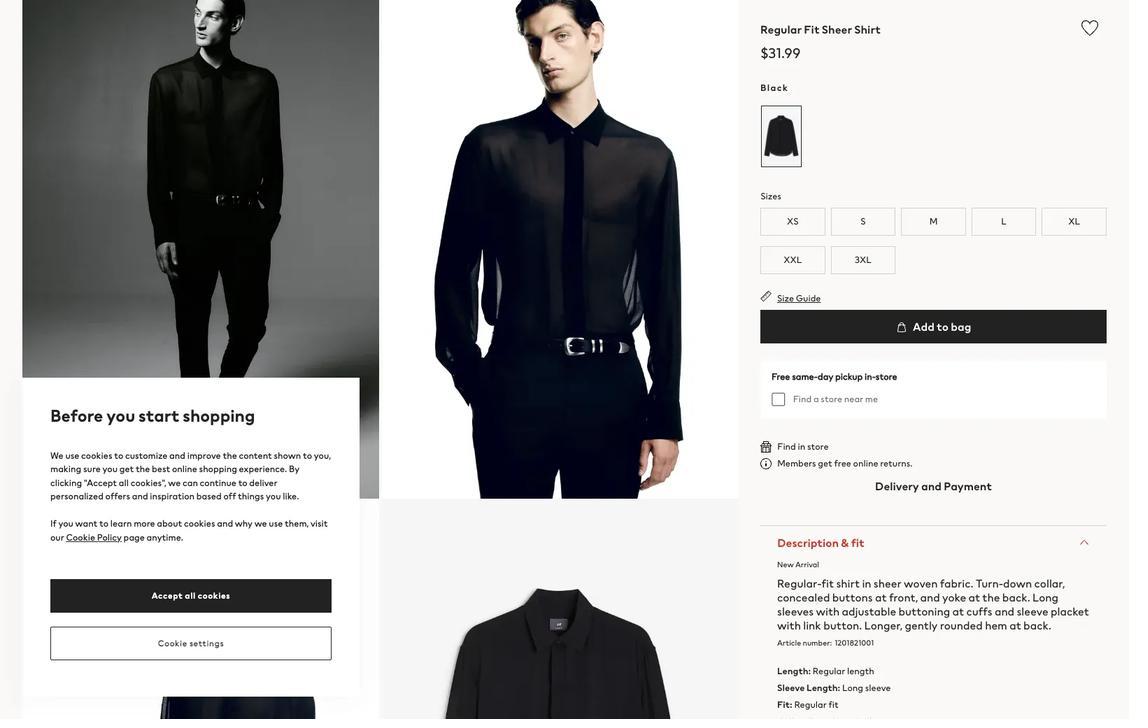 Task type: locate. For each thing, give the bounding box(es) containing it.
1 horizontal spatial the
[[223, 449, 237, 462]]

regular fit sheer shirt - black - men | h&m us 3 image
[[22, 499, 379, 719]]

length: regular length sleeve length: long sleeve fit: regular fit
[[777, 665, 891, 712]]

3xl
[[855, 253, 872, 267]]

cookie settings
[[158, 637, 224, 649]]

2 vertical spatial the
[[983, 589, 1000, 606]]

you
[[107, 403, 135, 428], [103, 462, 118, 476], [266, 490, 281, 503], [58, 517, 73, 530]]

concealed
[[777, 589, 830, 606]]

find
[[793, 392, 812, 406], [777, 440, 796, 453]]

sheer
[[874, 575, 902, 592]]

regular-
[[777, 575, 822, 592]]

1 horizontal spatial cookie
[[158, 637, 187, 649]]

1 vertical spatial fit
[[822, 575, 834, 592]]

you right if
[[58, 517, 73, 530]]

we inside if you want to learn more about cookies and why we use them, visit our
[[254, 517, 267, 530]]

back. up hem
[[1002, 589, 1030, 606]]

members get free online returns.
[[777, 457, 913, 470]]

0 horizontal spatial we
[[168, 476, 181, 489]]

use inside if you want to learn more about cookies and why we use them, visit our
[[269, 517, 283, 530]]

0 vertical spatial regular
[[760, 21, 802, 38]]

fabric.
[[940, 575, 973, 592]]

in right shirt
[[862, 575, 871, 592]]

and
[[169, 449, 185, 462], [921, 478, 942, 495], [132, 490, 148, 503], [217, 517, 233, 530], [920, 589, 940, 606], [995, 603, 1015, 620]]

all right accept
[[185, 589, 196, 601]]

1 vertical spatial long
[[842, 682, 863, 695]]

all up the offers
[[119, 476, 129, 489]]

policy
[[97, 531, 122, 544]]

0 vertical spatial all
[[119, 476, 129, 489]]

0 horizontal spatial all
[[119, 476, 129, 489]]

fit right fit:
[[829, 699, 839, 712]]

all inside button
[[185, 589, 196, 601]]

fit inside new arrival regular-fit shirt in sheer woven fabric. turn-down collar, concealed buttons at front, and yoke at the back. long sleeves with adjustable buttoning at cuffs and sleeve placket with link button. longer, gently rounded hem at back. article number: 1201821001
[[822, 575, 834, 592]]

cookies
[[81, 449, 112, 462], [184, 517, 215, 530], [198, 589, 230, 601]]

fit left shirt
[[822, 575, 834, 592]]

regular fit sheer shirt - black - men | h&m us image
[[22, 0, 379, 499]]

store right a
[[821, 392, 842, 406]]

add to bag button
[[760, 310, 1107, 344]]

accept
[[152, 589, 183, 601]]

get
[[818, 457, 832, 470], [119, 462, 134, 476]]

you down the deliver
[[266, 490, 281, 503]]

number:
[[803, 637, 832, 649]]

online right "free"
[[853, 457, 878, 470]]

with right sleeves
[[816, 603, 840, 620]]

2 vertical spatial store
[[807, 440, 829, 453]]

shirt
[[836, 575, 860, 592]]

fit right "&"
[[851, 535, 864, 551]]

sleeve down length
[[865, 682, 891, 695]]

to left "bag"
[[937, 318, 949, 335]]

store up members
[[807, 440, 829, 453]]

regular down number:
[[813, 665, 845, 678]]

1 vertical spatial find
[[777, 440, 796, 453]]

1 vertical spatial use
[[269, 517, 283, 530]]

buttoning
[[899, 603, 950, 620]]

get down customize
[[119, 462, 134, 476]]

at
[[875, 589, 887, 606], [969, 589, 980, 606], [953, 603, 964, 620], [1010, 617, 1021, 634]]

at left cuffs
[[953, 603, 964, 620]]

0 vertical spatial cookies
[[81, 449, 112, 462]]

content
[[239, 449, 272, 462]]

we right "why"
[[254, 517, 267, 530]]

0 vertical spatial in
[[798, 440, 805, 453]]

cookies",
[[131, 476, 166, 489]]

0 horizontal spatial long
[[842, 682, 863, 695]]

1 vertical spatial back.
[[1024, 617, 1052, 634]]

why
[[235, 517, 253, 530]]

the down customize
[[136, 462, 150, 476]]

1 horizontal spatial get
[[818, 457, 832, 470]]

in
[[798, 440, 805, 453], [862, 575, 871, 592]]

and right 'delivery'
[[921, 478, 942, 495]]

online inside we use cookies to customize and improve the content shown to you, making sure you get the best online shopping experience. by clicking "accept all cookies", we can continue to deliver personalized offers and inspiration based off things you like.
[[172, 462, 197, 476]]

yoke
[[942, 589, 966, 606]]

use left them, on the bottom left
[[269, 517, 283, 530]]

0 horizontal spatial cookie
[[66, 531, 95, 544]]

shopping
[[183, 403, 255, 428], [199, 462, 237, 476]]

shopping up improve
[[183, 403, 255, 428]]

0 vertical spatial fit
[[851, 535, 864, 551]]

0 horizontal spatial use
[[65, 449, 79, 462]]

day
[[818, 370, 833, 383]]

settings
[[190, 637, 224, 649]]

sure
[[83, 462, 101, 476]]

back. right hem
[[1024, 617, 1052, 634]]

shown
[[274, 449, 301, 462]]

1 horizontal spatial use
[[269, 517, 283, 530]]

members
[[777, 457, 816, 470]]

the up hem
[[983, 589, 1000, 606]]

length: up 'sleeve'
[[777, 665, 811, 678]]

1 vertical spatial shopping
[[199, 462, 237, 476]]

fit inside length: regular length sleeve length: long sleeve fit: regular fit
[[829, 699, 839, 712]]

we use cookies to customize and improve the content shown to you, making sure you get the best online shopping experience. by clicking "accept all cookies", we can continue to deliver personalized offers and inspiration based off things you like.
[[50, 449, 331, 503]]

anytime.
[[147, 531, 183, 544]]

inspiration
[[150, 490, 195, 503]]

and up best
[[169, 449, 185, 462]]

1 horizontal spatial all
[[185, 589, 196, 601]]

in inside new arrival regular-fit shirt in sheer woven fabric. turn-down collar, concealed buttons at front, and yoke at the back. long sleeves with adjustable buttoning at cuffs and sleeve placket with link button. longer, gently rounded hem at back. article number: 1201821001
[[862, 575, 871, 592]]

0 horizontal spatial online
[[172, 462, 197, 476]]

length: right 'sleeve'
[[807, 682, 840, 695]]

shopping up continue at the bottom left
[[199, 462, 237, 476]]

accept all cookies
[[152, 589, 230, 601]]

can
[[183, 476, 198, 489]]

all inside we use cookies to customize and improve the content shown to you, making sure you get the best online shopping experience. by clicking "accept all cookies", we can continue to deliver personalized offers and inspiration based off things you like.
[[119, 476, 129, 489]]

1 vertical spatial sleeve
[[865, 682, 891, 695]]

with
[[816, 603, 840, 620], [777, 617, 801, 634]]

adjustable
[[842, 603, 896, 620]]

fit
[[851, 535, 864, 551], [822, 575, 834, 592], [829, 699, 839, 712]]

you left start
[[107, 403, 135, 428]]

0 vertical spatial find
[[793, 392, 812, 406]]

find for find a store near me
[[793, 392, 812, 406]]

the
[[223, 449, 237, 462], [136, 462, 150, 476], [983, 589, 1000, 606]]

to up policy
[[99, 517, 109, 530]]

long inside length: regular length sleeve length: long sleeve fit: regular fit
[[842, 682, 863, 695]]

you,
[[314, 449, 331, 462]]

cookie
[[66, 531, 95, 544], [158, 637, 187, 649]]

cookies right accept
[[198, 589, 230, 601]]

1 horizontal spatial sleeve
[[1017, 603, 1048, 620]]

cookie settings button
[[50, 627, 332, 660]]

store up me
[[876, 370, 897, 383]]

0 vertical spatial long
[[1033, 589, 1059, 606]]

1 horizontal spatial with
[[816, 603, 840, 620]]

store for find a store near me
[[821, 392, 842, 406]]

back.
[[1002, 589, 1030, 606], [1024, 617, 1052, 634]]

personalized
[[50, 490, 103, 503]]

cookies inside we use cookies to customize and improve the content shown to you, making sure you get the best online shopping experience. by clicking "accept all cookies", we can continue to deliver personalized offers and inspiration based off things you like.
[[81, 449, 112, 462]]

2 vertical spatial fit
[[829, 699, 839, 712]]

about
[[157, 517, 182, 530]]

we
[[50, 449, 63, 462]]

and left "why"
[[217, 517, 233, 530]]

size guide button
[[760, 290, 821, 305]]

cookie for cookie settings
[[158, 637, 187, 649]]

use
[[65, 449, 79, 462], [269, 517, 283, 530]]

cookie down want at the bottom
[[66, 531, 95, 544]]

0 horizontal spatial get
[[119, 462, 134, 476]]

online up can
[[172, 462, 197, 476]]

guide
[[796, 292, 821, 305]]

add
[[913, 318, 935, 335]]

placket
[[1051, 603, 1089, 620]]

get left "free"
[[818, 457, 832, 470]]

2 vertical spatial cookies
[[198, 589, 230, 601]]

the inside new arrival regular-fit shirt in sheer woven fabric. turn-down collar, concealed buttons at front, and yoke at the back. long sleeves with adjustable buttoning at cuffs and sleeve placket with link button. longer, gently rounded hem at back. article number: 1201821001
[[983, 589, 1000, 606]]

0 vertical spatial use
[[65, 449, 79, 462]]

with up article
[[777, 617, 801, 634]]

fit:
[[777, 699, 792, 712]]

0 horizontal spatial the
[[136, 462, 150, 476]]

sleeve down down
[[1017, 603, 1048, 620]]

cookies inside button
[[198, 589, 230, 601]]

cookie left 'settings'
[[158, 637, 187, 649]]

1 horizontal spatial in
[[862, 575, 871, 592]]

sleeve inside new arrival regular-fit shirt in sheer woven fabric. turn-down collar, concealed buttons at front, and yoke at the back. long sleeves with adjustable buttoning at cuffs and sleeve placket with link button. longer, gently rounded hem at back. article number: 1201821001
[[1017, 603, 1048, 620]]

1 vertical spatial we
[[254, 517, 267, 530]]

in up members
[[798, 440, 805, 453]]

find left a
[[793, 392, 812, 406]]

delivery
[[875, 478, 919, 495]]

clicking
[[50, 476, 82, 489]]

long right down
[[1033, 589, 1059, 606]]

1 vertical spatial cookies
[[184, 517, 215, 530]]

hem
[[985, 617, 1007, 634]]

1 vertical spatial the
[[136, 462, 150, 476]]

0 vertical spatial we
[[168, 476, 181, 489]]

more
[[134, 517, 155, 530]]

1 vertical spatial store
[[821, 392, 842, 406]]

cookies up sure
[[81, 449, 112, 462]]

1 vertical spatial cookie
[[158, 637, 187, 649]]

to up the things
[[238, 476, 247, 489]]

regular up $31.99
[[760, 21, 802, 38]]

0 horizontal spatial sleeve
[[865, 682, 891, 695]]

sleeve
[[777, 682, 805, 695]]

long down length
[[842, 682, 863, 695]]

1 vertical spatial regular
[[813, 665, 845, 678]]

to
[[937, 318, 949, 335], [114, 449, 123, 462], [303, 449, 312, 462], [238, 476, 247, 489], [99, 517, 109, 530]]

find for find in store
[[777, 440, 796, 453]]

our
[[50, 531, 64, 544]]

accept all cookies button
[[50, 579, 332, 613]]

1 horizontal spatial long
[[1033, 589, 1059, 606]]

cookies down the based
[[184, 517, 215, 530]]

we up inspiration
[[168, 476, 181, 489]]

shopping inside we use cookies to customize and improve the content shown to you, making sure you get the best online shopping experience. by clicking "accept all cookies", we can continue to deliver personalized offers and inspiration based off things you like.
[[199, 462, 237, 476]]

regular right fit:
[[794, 699, 827, 712]]

0 vertical spatial cookie
[[66, 531, 95, 544]]

the left content
[[223, 449, 237, 462]]

woven
[[904, 575, 938, 592]]

1 vertical spatial in
[[862, 575, 871, 592]]

want
[[75, 517, 97, 530]]

gently
[[905, 617, 938, 634]]

sleeve
[[1017, 603, 1048, 620], [865, 682, 891, 695]]

1 vertical spatial all
[[185, 589, 196, 601]]

use up making
[[65, 449, 79, 462]]

1 horizontal spatial we
[[254, 517, 267, 530]]

regular
[[760, 21, 802, 38], [813, 665, 845, 678], [794, 699, 827, 712]]

cookies inside if you want to learn more about cookies and why we use them, visit our
[[184, 517, 215, 530]]

buttons
[[832, 589, 873, 606]]

0 vertical spatial sleeve
[[1017, 603, 1048, 620]]

0 horizontal spatial in
[[798, 440, 805, 453]]

None radio
[[760, 105, 802, 168]]

find up members
[[777, 440, 796, 453]]

a
[[814, 392, 819, 406]]

store for find in store
[[807, 440, 829, 453]]

2 horizontal spatial the
[[983, 589, 1000, 606]]

by
[[289, 462, 299, 476]]

and right cuffs
[[995, 603, 1015, 620]]

continue
[[200, 476, 236, 489]]

cookie inside button
[[158, 637, 187, 649]]



Task type: vqa. For each thing, say whether or not it's contained in the screenshot.
the topmost LONG
yes



Task type: describe. For each thing, give the bounding box(es) containing it.
sleeves
[[777, 603, 814, 620]]

to inside if you want to learn more about cookies and why we use them, visit our
[[99, 517, 109, 530]]

before you start shopping
[[50, 403, 255, 428]]

1201821001
[[835, 637, 874, 649]]

making
[[50, 462, 81, 476]]

0 vertical spatial shopping
[[183, 403, 255, 428]]

things
[[238, 490, 264, 503]]

to inside button
[[937, 318, 949, 335]]

deliver
[[249, 476, 277, 489]]

visit
[[311, 517, 328, 530]]

free
[[834, 457, 851, 470]]

cuffs
[[966, 603, 992, 620]]

to left you,
[[303, 449, 312, 462]]

to left customize
[[114, 449, 123, 462]]

sleeve inside length: regular length sleeve length: long sleeve fit: regular fit
[[865, 682, 891, 695]]

find in store button
[[760, 440, 829, 453]]

and inside if you want to learn more about cookies and why we use them, visit our
[[217, 517, 233, 530]]

cookie policy page anytime.
[[66, 531, 183, 544]]

payment
[[944, 478, 992, 495]]

improve
[[187, 449, 221, 462]]

you up "accept
[[103, 462, 118, 476]]

shirt
[[854, 21, 881, 38]]

xxl
[[784, 253, 802, 267]]

at left front,
[[875, 589, 887, 606]]

0 horizontal spatial with
[[777, 617, 801, 634]]

sizes
[[760, 190, 781, 203]]

use inside we use cookies to customize and improve the content shown to you, making sure you get the best online shopping experience. by clicking "accept all cookies", we can continue to deliver personalized offers and inspiration based off things you like.
[[65, 449, 79, 462]]

and inside 'button'
[[921, 478, 942, 495]]

at right yoke
[[969, 589, 980, 606]]

description & fit button
[[760, 526, 1107, 560]]

bag
[[951, 318, 971, 335]]

length
[[847, 665, 874, 678]]

front,
[[889, 589, 918, 606]]

cookie for cookie policy page anytime.
[[66, 531, 95, 544]]

them,
[[285, 517, 309, 530]]

at right hem
[[1010, 617, 1021, 634]]

regular fit sheer shirt - black - men | h&m us 2 image
[[382, 0, 738, 499]]

description
[[777, 535, 839, 551]]

learn
[[110, 517, 132, 530]]

get inside we use cookies to customize and improve the content shown to you, making sure you get the best online shopping experience. by clicking "accept all cookies", we can continue to deliver personalized offers and inspiration based off things you like.
[[119, 462, 134, 476]]

2 vertical spatial regular
[[794, 699, 827, 712]]

and down the "cookies","
[[132, 490, 148, 503]]

add to bag
[[911, 318, 971, 335]]

page
[[124, 531, 145, 544]]

1 horizontal spatial online
[[853, 457, 878, 470]]

and left yoke
[[920, 589, 940, 606]]

fit inside dropdown button
[[851, 535, 864, 551]]

free
[[772, 370, 790, 383]]

long inside new arrival regular-fit shirt in sheer woven fabric. turn-down collar, concealed buttons at front, and yoke at the back. long sleeves with adjustable buttoning at cuffs and sleeve placket with link button. longer, gently rounded hem at back. article number: 1201821001
[[1033, 589, 1059, 606]]

you inside if you want to learn more about cookies and why we use them, visit our
[[58, 517, 73, 530]]

cookies for use
[[81, 449, 112, 462]]

arrival
[[795, 559, 819, 570]]

regular fit sheer shirt - black - men | h&m us 4 image
[[382, 499, 738, 719]]

best
[[152, 462, 170, 476]]

pickup
[[835, 370, 863, 383]]

returns.
[[880, 457, 913, 470]]

before
[[50, 403, 103, 428]]

down
[[1003, 575, 1032, 592]]

new arrival regular-fit shirt in sheer woven fabric. turn-down collar, concealed buttons at front, and yoke at the back. long sleeves with adjustable buttoning at cuffs and sleeve placket with link button. longer, gently rounded hem at back. article number: 1201821001
[[777, 559, 1089, 649]]

like.
[[283, 490, 299, 503]]

link
[[803, 617, 821, 634]]

size
[[777, 292, 794, 305]]

size guide
[[777, 292, 821, 305]]

delivery and payment
[[875, 478, 992, 495]]

delivery and payment button
[[760, 469, 1107, 503]]

black
[[760, 81, 789, 94]]

collar,
[[1034, 575, 1065, 592]]

description & fit
[[777, 535, 864, 551]]

regular fit sheer shirt $31.99
[[760, 21, 881, 63]]

rounded
[[940, 617, 983, 634]]

cookie policy link
[[66, 531, 122, 544]]

&
[[841, 535, 849, 551]]

0 vertical spatial the
[[223, 449, 237, 462]]

in-
[[865, 370, 876, 383]]

"accept
[[84, 476, 117, 489]]

xs
[[787, 215, 799, 228]]

if you want to learn more about cookies and why we use them, visit our
[[50, 517, 328, 544]]

0 vertical spatial store
[[876, 370, 897, 383]]

black image
[[760, 105, 802, 168]]

off
[[223, 490, 236, 503]]

sheer
[[822, 21, 852, 38]]

me
[[865, 392, 878, 406]]

if
[[50, 517, 56, 530]]

m
[[930, 215, 938, 228]]

we inside we use cookies to customize and improve the content shown to you, making sure you get the best online shopping experience. by clicking "accept all cookies", we can continue to deliver personalized offers and inspiration based off things you like.
[[168, 476, 181, 489]]

find in store
[[777, 440, 829, 453]]

fit
[[804, 21, 820, 38]]

longer,
[[864, 617, 903, 634]]

based
[[196, 490, 222, 503]]

0 vertical spatial back.
[[1002, 589, 1030, 606]]

xl
[[1069, 215, 1080, 228]]

1 vertical spatial length:
[[807, 682, 840, 695]]

cookies for all
[[198, 589, 230, 601]]

l
[[1001, 215, 1007, 228]]

free same-day pickup in-store
[[772, 370, 897, 383]]

experience.
[[239, 462, 287, 476]]

article
[[777, 637, 801, 649]]

near
[[844, 392, 863, 406]]

0 vertical spatial length:
[[777, 665, 811, 678]]

s
[[861, 215, 866, 228]]

same-
[[792, 370, 818, 383]]

regular inside regular fit sheer shirt $31.99
[[760, 21, 802, 38]]



